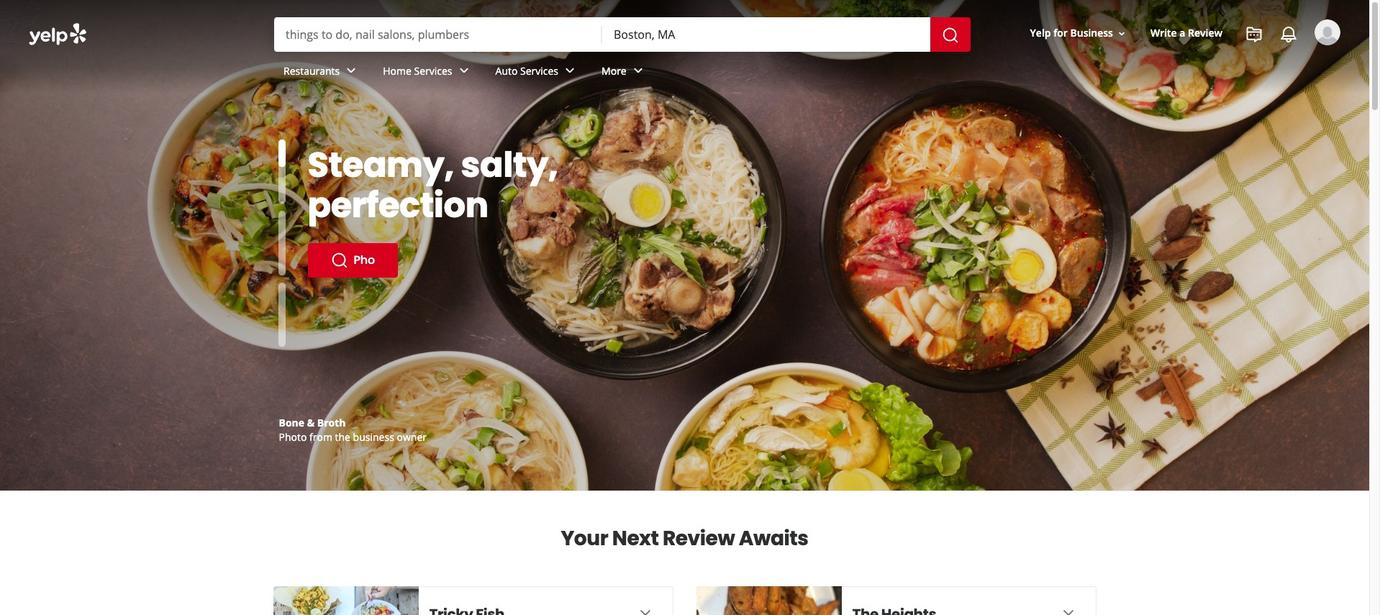 Task type: locate. For each thing, give the bounding box(es) containing it.
review right a at the right top
[[1188, 26, 1223, 40]]

home
[[383, 64, 412, 77]]

none field up home services link
[[286, 27, 591, 42]]

services
[[414, 64, 452, 77], [520, 64, 558, 77]]

1 horizontal spatial review
[[1188, 26, 1223, 40]]

salty,
[[461, 141, 558, 189]]

review
[[1188, 26, 1223, 40], [663, 525, 735, 553]]

1 services from the left
[[414, 64, 452, 77]]

24 chevron down v2 image inside restaurants link
[[343, 62, 360, 79]]

Find text field
[[286, 27, 591, 42]]

24 chevron down v2 image inside auto services link
[[561, 62, 579, 79]]

auto services
[[496, 64, 558, 77]]

2 horizontal spatial 24 chevron down v2 image
[[629, 62, 647, 79]]

your next review awaits
[[561, 525, 809, 553]]

24 chevron down v2 image
[[455, 62, 472, 79]]

steamy, salty, perfection
[[308, 141, 558, 230]]

1 vertical spatial review
[[663, 525, 735, 553]]

yelp
[[1030, 26, 1051, 40]]

your
[[561, 525, 608, 553]]

services right auto
[[520, 64, 558, 77]]

photo
[[279, 430, 307, 444]]

dismiss card image
[[1060, 607, 1077, 615]]

2 none field from the left
[[614, 27, 919, 42]]

auto services link
[[484, 52, 590, 94]]

1 horizontal spatial services
[[520, 64, 558, 77]]

1 24 chevron down v2 image from the left
[[343, 62, 360, 79]]

2 services from the left
[[520, 64, 558, 77]]

0 horizontal spatial review
[[663, 525, 735, 553]]

write
[[1151, 26, 1177, 40]]

24 chevron down v2 image inside more link
[[629, 62, 647, 79]]

None search field
[[274, 17, 974, 52]]

24 chevron down v2 image right restaurants
[[343, 62, 360, 79]]

notifications image
[[1280, 26, 1298, 43]]

review inside user actions element
[[1188, 26, 1223, 40]]

24 chevron down v2 image for restaurants
[[343, 62, 360, 79]]

more link
[[590, 52, 658, 94]]

0 horizontal spatial none field
[[286, 27, 591, 42]]

1 horizontal spatial none field
[[614, 27, 919, 42]]

24 chevron down v2 image
[[343, 62, 360, 79], [561, 62, 579, 79], [629, 62, 647, 79]]

0 vertical spatial review
[[1188, 26, 1223, 40]]

next
[[612, 525, 659, 553]]

pho
[[354, 252, 375, 268]]

pho link
[[308, 243, 398, 278]]

24 chevron down v2 image right more
[[629, 62, 647, 79]]

24 chevron down v2 image for auto services
[[561, 62, 579, 79]]

perfection
[[308, 181, 488, 230]]

bone & broth link
[[279, 416, 346, 430]]

16 chevron down v2 image
[[1116, 28, 1128, 39]]

restaurants
[[284, 64, 340, 77]]

none field near
[[614, 27, 919, 42]]

dismiss card image
[[637, 607, 654, 615]]

0 horizontal spatial 24 chevron down v2 image
[[343, 62, 360, 79]]

3 24 chevron down v2 image from the left
[[629, 62, 647, 79]]

services left 24 chevron down v2 image
[[414, 64, 452, 77]]

none search field inside search box
[[274, 17, 974, 52]]

2 24 chevron down v2 image from the left
[[561, 62, 579, 79]]

24 chevron down v2 image right auto services
[[561, 62, 579, 79]]

none field up business categories element
[[614, 27, 919, 42]]

1 horizontal spatial 24 chevron down v2 image
[[561, 62, 579, 79]]

None search field
[[0, 0, 1369, 107]]

1 none field from the left
[[286, 27, 591, 42]]

yelp for business
[[1030, 26, 1113, 40]]

none search field containing yelp for business
[[0, 0, 1369, 107]]

None field
[[286, 27, 591, 42], [614, 27, 919, 42]]

home services link
[[371, 52, 484, 94]]

none field find
[[286, 27, 591, 42]]

review right next
[[663, 525, 735, 553]]

search image
[[942, 26, 959, 44]]

broth
[[317, 416, 346, 430]]

0 horizontal spatial services
[[414, 64, 452, 77]]

bone
[[279, 416, 304, 430]]



Task type: describe. For each thing, give the bounding box(es) containing it.
review for a
[[1188, 26, 1223, 40]]

steamy,
[[308, 141, 454, 189]]

&
[[307, 416, 315, 430]]

services for auto services
[[520, 64, 558, 77]]

brad k. image
[[1315, 19, 1341, 45]]

24 search v2 image
[[331, 252, 348, 269]]

a
[[1180, 26, 1186, 40]]

yelp for business button
[[1024, 20, 1133, 46]]

more
[[602, 64, 627, 77]]

explore banner section banner
[[0, 0, 1369, 491]]

home services
[[383, 64, 452, 77]]

projects image
[[1246, 26, 1263, 43]]

owner
[[397, 430, 427, 444]]

24 chevron down v2 image for more
[[629, 62, 647, 79]]

bone & broth photo from the business owner
[[279, 416, 427, 444]]

auto
[[496, 64, 518, 77]]

business categories element
[[272, 52, 1341, 94]]

services for home services
[[414, 64, 452, 77]]

business
[[1070, 26, 1113, 40]]

Near text field
[[614, 27, 919, 42]]

write a review
[[1151, 26, 1223, 40]]

photo of the heights image
[[696, 587, 842, 615]]

photo of tricky fish image
[[273, 587, 418, 615]]

for
[[1054, 26, 1068, 40]]

review for next
[[663, 525, 735, 553]]

business
[[353, 430, 394, 444]]

restaurants link
[[272, 52, 371, 94]]

the
[[335, 430, 350, 444]]

user actions element
[[1019, 18, 1361, 107]]

from
[[309, 430, 332, 444]]

write a review link
[[1145, 20, 1228, 46]]

awaits
[[739, 525, 809, 553]]



Task type: vqa. For each thing, say whether or not it's contained in the screenshot.
3.1 star rating image at the left bottom of the page
no



